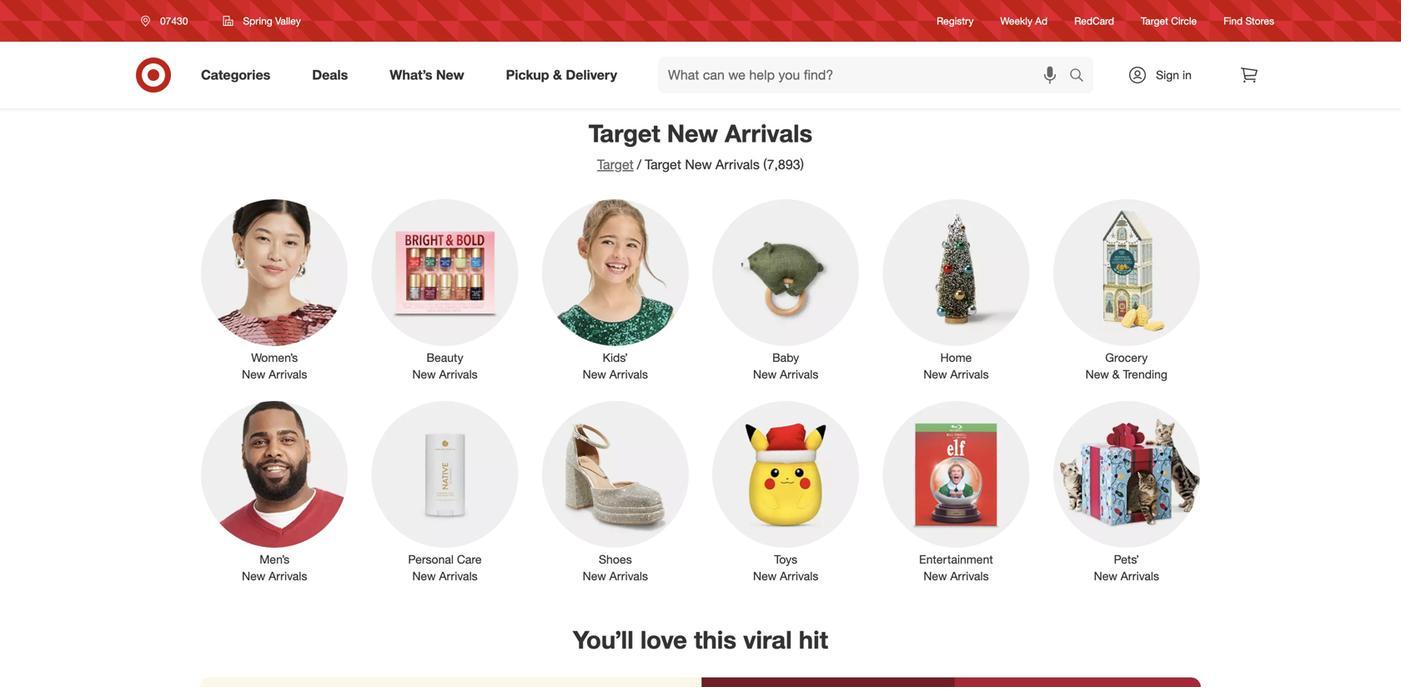 Task type: vqa. For each thing, say whether or not it's contained in the screenshot.


Task type: locate. For each thing, give the bounding box(es) containing it.
new for women's
[[242, 367, 265, 382]]

arrivals for beauty
[[439, 367, 478, 382]]

arrivals inside women's new arrivals
[[269, 367, 307, 382]]

new inside "shoes new arrivals"
[[583, 569, 606, 584]]

toys
[[774, 552, 798, 567]]

arrivals down 'shoes'
[[610, 569, 648, 584]]

shoes
[[599, 552, 632, 567]]

arrivals up the (7,893)
[[725, 118, 813, 148]]

arrivals inside the beauty new arrivals
[[439, 367, 478, 382]]

kids'
[[603, 350, 628, 365]]

categories
[[201, 67, 270, 83]]

pickup & delivery link
[[492, 57, 638, 93]]

new for target
[[667, 118, 718, 148]]

arrivals left the (7,893)
[[716, 156, 760, 173]]

grocery new & trending
[[1086, 350, 1168, 382]]

target left circle
[[1141, 15, 1169, 27]]

new inside what's new 'link'
[[436, 67, 464, 83]]

&
[[553, 67, 562, 83], [1113, 367, 1120, 382]]

& inside 'link'
[[553, 67, 562, 83]]

circle
[[1171, 15, 1197, 27]]

shoes new arrivals
[[583, 552, 648, 584]]

new inside women's new arrivals
[[242, 367, 265, 382]]

target link
[[597, 156, 634, 173]]

men's
[[260, 552, 290, 567]]

arrivals inside 'pets' new arrivals'
[[1121, 569, 1160, 584]]

baby
[[773, 350, 799, 365]]

redcard link
[[1075, 14, 1115, 28]]

arrivals for women's
[[269, 367, 307, 382]]

What can we help you find? suggestions appear below search field
[[658, 57, 1074, 93]]

0 vertical spatial &
[[553, 67, 562, 83]]

new inside men's new arrivals
[[242, 569, 265, 584]]

arrivals for target
[[725, 118, 813, 148]]

1 horizontal spatial &
[[1113, 367, 1120, 382]]

new inside home new arrivals
[[924, 367, 947, 382]]

valley
[[275, 15, 301, 27]]

target right /
[[645, 156, 681, 173]]

deals
[[312, 67, 348, 83]]

(7,893)
[[764, 156, 804, 173]]

arrivals down toys
[[780, 569, 819, 584]]

new for shoes
[[583, 569, 606, 584]]

arrivals inside personal care new arrivals
[[439, 569, 478, 584]]

new inside the beauty new arrivals
[[412, 367, 436, 382]]

arrivals inside home new arrivals
[[951, 367, 989, 382]]

arrivals down entertainment
[[951, 569, 989, 584]]

you'll love this viral hit
[[573, 625, 828, 655]]

arrivals inside kids' new arrivals
[[610, 367, 648, 382]]

& down grocery
[[1113, 367, 1120, 382]]

new for kids'
[[583, 367, 606, 382]]

this
[[694, 625, 737, 655]]

new for pets'
[[1094, 569, 1118, 584]]

07430 button
[[130, 6, 206, 36]]

arrivals down baby
[[780, 367, 819, 382]]

new inside entertainment new arrivals
[[924, 569, 947, 584]]

baby new arrivals
[[753, 350, 819, 382]]

target
[[1141, 15, 1169, 27], [589, 118, 660, 148], [597, 156, 634, 173], [645, 156, 681, 173]]

new for baby
[[753, 367, 777, 382]]

new for home
[[924, 367, 947, 382]]

new inside kids' new arrivals
[[583, 367, 606, 382]]

new
[[436, 67, 464, 83], [667, 118, 718, 148], [685, 156, 712, 173], [242, 367, 265, 382], [412, 367, 436, 382], [583, 367, 606, 382], [753, 367, 777, 382], [924, 367, 947, 382], [1086, 367, 1109, 382], [242, 569, 265, 584], [412, 569, 436, 584], [583, 569, 606, 584], [753, 569, 777, 584], [924, 569, 947, 584], [1094, 569, 1118, 584]]

new inside 'pets' new arrivals'
[[1094, 569, 1118, 584]]

new inside baby new arrivals
[[753, 367, 777, 382]]

arrivals down care
[[439, 569, 478, 584]]

weekly
[[1001, 15, 1033, 27]]

new inside the grocery new & trending
[[1086, 367, 1109, 382]]

categories link
[[187, 57, 291, 93]]

arrivals down kids'
[[610, 367, 648, 382]]

07430
[[160, 15, 188, 27]]

arrivals for baby
[[780, 367, 819, 382]]

0 horizontal spatial &
[[553, 67, 562, 83]]

delivery
[[566, 67, 617, 83]]

arrivals inside toys new arrivals
[[780, 569, 819, 584]]

arrivals down pets'
[[1121, 569, 1160, 584]]

hit
[[799, 625, 828, 655]]

arrivals inside entertainment new arrivals
[[951, 569, 989, 584]]

arrivals inside men's new arrivals
[[269, 569, 307, 584]]

personal
[[408, 552, 454, 567]]

arrivals inside "shoes new arrivals"
[[610, 569, 648, 584]]

weekly ad link
[[1001, 14, 1048, 28]]

arrivals for pets'
[[1121, 569, 1160, 584]]

new for beauty
[[412, 367, 436, 382]]

arrivals
[[725, 118, 813, 148], [716, 156, 760, 173], [269, 367, 307, 382], [439, 367, 478, 382], [610, 367, 648, 382], [780, 367, 819, 382], [951, 367, 989, 382], [269, 569, 307, 584], [439, 569, 478, 584], [610, 569, 648, 584], [780, 569, 819, 584], [951, 569, 989, 584], [1121, 569, 1160, 584]]

new for toys
[[753, 569, 777, 584]]

weekly ad
[[1001, 15, 1048, 27]]

arrivals down "beauty"
[[439, 367, 478, 382]]

arrivals down men's
[[269, 569, 307, 584]]

/
[[637, 156, 642, 173]]

registry link
[[937, 14, 974, 28]]

arrivals down home
[[951, 367, 989, 382]]

pickup & delivery
[[506, 67, 617, 83]]

1 vertical spatial &
[[1113, 367, 1120, 382]]

home
[[941, 350, 972, 365]]

pickup
[[506, 67, 549, 83]]

sign in link
[[1114, 57, 1218, 93]]

arrivals down women's
[[269, 367, 307, 382]]

arrivals for toys
[[780, 569, 819, 584]]

arrivals inside baby new arrivals
[[780, 367, 819, 382]]

new inside toys new arrivals
[[753, 569, 777, 584]]

& right pickup
[[553, 67, 562, 83]]

new inside personal care new arrivals
[[412, 569, 436, 584]]



Task type: describe. For each thing, give the bounding box(es) containing it.
pets'
[[1114, 552, 1140, 567]]

arrivals for kids'
[[610, 367, 648, 382]]

arrivals for men's
[[269, 569, 307, 584]]

target circle
[[1141, 15, 1197, 27]]

beauty new arrivals
[[412, 350, 478, 382]]

what's new link
[[376, 57, 485, 93]]

redcard
[[1075, 15, 1115, 27]]

care
[[457, 552, 482, 567]]

target new arrivals target / target new arrivals (7,893)
[[589, 118, 813, 173]]

deals link
[[298, 57, 369, 93]]

target left /
[[597, 156, 634, 173]]

find stores
[[1224, 15, 1275, 27]]

women's
[[251, 350, 298, 365]]

arrivals for home
[[951, 367, 989, 382]]

entertainment new arrivals
[[919, 552, 993, 584]]

toys new arrivals
[[753, 552, 819, 584]]

grocery
[[1106, 350, 1148, 365]]

arrivals for entertainment
[[951, 569, 989, 584]]

search button
[[1062, 57, 1102, 97]]

trending
[[1123, 367, 1168, 382]]

target up target link
[[589, 118, 660, 148]]

new for entertainment
[[924, 569, 947, 584]]

kids' new arrivals
[[583, 350, 648, 382]]

sign
[[1156, 68, 1180, 82]]

what's
[[390, 67, 432, 83]]

find stores link
[[1224, 14, 1275, 28]]

registry
[[937, 15, 974, 27]]

new for what's
[[436, 67, 464, 83]]

new for men's
[[242, 569, 265, 584]]

what's new
[[390, 67, 464, 83]]

women's new arrivals
[[242, 350, 307, 382]]

in
[[1183, 68, 1192, 82]]

spring
[[243, 15, 273, 27]]

entertainment
[[919, 552, 993, 567]]

viral
[[743, 625, 792, 655]]

target circle link
[[1141, 14, 1197, 28]]

ad
[[1036, 15, 1048, 27]]

new for grocery
[[1086, 367, 1109, 382]]

search
[[1062, 68, 1102, 85]]

& inside the grocery new & trending
[[1113, 367, 1120, 382]]

spring valley
[[243, 15, 301, 27]]

stores
[[1246, 15, 1275, 27]]

sign in
[[1156, 68, 1192, 82]]

find
[[1224, 15, 1243, 27]]

beauty
[[427, 350, 463, 365]]

arrivals for shoes
[[610, 569, 648, 584]]

personal care new arrivals
[[408, 552, 482, 584]]

pets' new arrivals
[[1094, 552, 1160, 584]]

you'll
[[573, 625, 634, 655]]

home new arrivals
[[924, 350, 989, 382]]

love
[[641, 625, 687, 655]]

spring valley button
[[212, 6, 312, 36]]

men's new arrivals
[[242, 552, 307, 584]]



